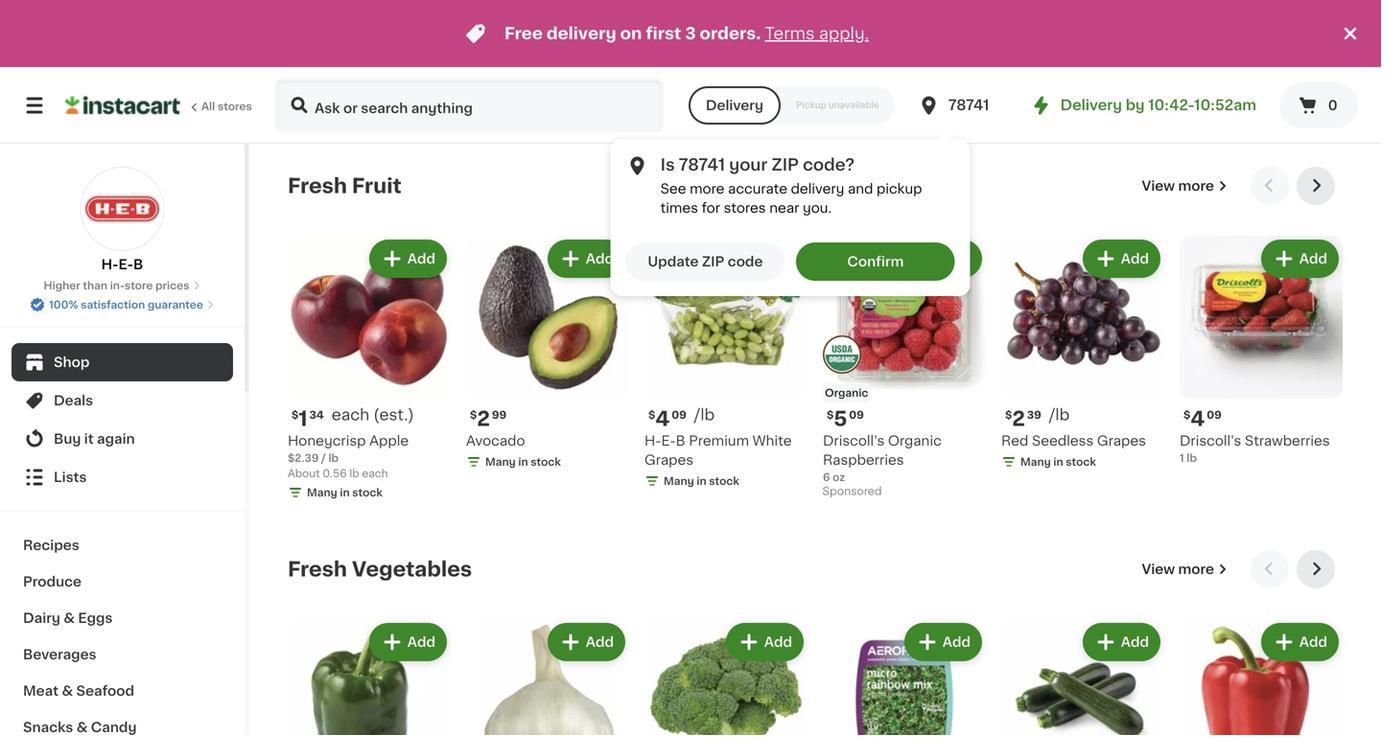 Task type: describe. For each thing, give the bounding box(es) containing it.
in for h-e-b premium white grapes
[[697, 476, 707, 487]]

driscoll's organic raspberries 6 oz
[[823, 435, 942, 483]]

$ for $ 1 34 each (est.)
[[292, 410, 299, 421]]

honeycrisp
[[288, 435, 366, 448]]

78741 inside the is 78741 your zip code? see more accurate delivery and pickup times for stores near you.
[[679, 157, 726, 173]]

view more button for fresh vegetables
[[1135, 551, 1236, 589]]

zip inside the is 78741 your zip code? see more accurate delivery and pickup times for stores near you.
[[772, 157, 799, 173]]

instacart logo image
[[65, 94, 180, 117]]

fresh fruit
[[288, 176, 402, 196]]

4 for $ 4 09
[[1191, 409, 1205, 429]]

more for fresh fruit
[[1179, 179, 1215, 193]]

0.56
[[323, 469, 347, 479]]

5
[[834, 409, 848, 429]]

$ 4 09 /lb
[[649, 408, 715, 429]]

confirm button
[[797, 243, 955, 281]]

& for dairy
[[64, 612, 75, 626]]

6
[[823, 473, 830, 483]]

recipes link
[[12, 528, 233, 564]]

orders.
[[700, 25, 761, 42]]

lb inside driscoll's strawberries 1 lb
[[1187, 453, 1197, 464]]

by
[[1126, 98, 1145, 112]]

buy it again
[[54, 433, 135, 446]]

update zip code button
[[626, 243, 785, 281]]

raspberries
[[823, 454, 904, 467]]

view for fresh vegetables
[[1142, 563, 1176, 577]]

1 horizontal spatial grapes
[[1098, 435, 1147, 448]]

$ for $ 4 09 /lb
[[649, 410, 656, 421]]

& for meat
[[62, 685, 73, 699]]

34
[[310, 410, 324, 421]]

premium
[[689, 435, 749, 448]]

item carousel region containing fresh fruit
[[288, 167, 1343, 535]]

in down 0.56
[[340, 488, 350, 498]]

about
[[288, 469, 320, 479]]

apply.
[[819, 25, 869, 42]]

& for snacks
[[76, 722, 88, 735]]

b for h-e-b
[[133, 258, 143, 272]]

meat & seafood link
[[12, 674, 233, 710]]

strawberries
[[1245, 435, 1331, 448]]

h-e-b
[[101, 258, 143, 272]]

in for avocado
[[518, 457, 528, 468]]

fresh vegetables
[[288, 560, 472, 580]]

beverages link
[[12, 637, 233, 674]]

/lb for 4
[[694, 408, 715, 423]]

driscoll's for 5
[[823, 435, 885, 448]]

$ for $ 2 99
[[470, 410, 477, 421]]

free delivery on first 3 orders. terms apply.
[[505, 25, 869, 42]]

produce link
[[12, 564, 233, 601]]

each inside $ 1 34 each (est.)
[[332, 408, 370, 423]]

sponsored badge image
[[823, 487, 881, 498]]

all stores link
[[65, 79, 253, 132]]

update
[[648, 255, 699, 269]]

each inside honeycrisp apple $2.39 / lb about 0.56 lb each
[[362, 469, 388, 479]]

it
[[84, 433, 94, 446]]

shop
[[54, 356, 90, 369]]

guarantee
[[148, 300, 203, 310]]

all stores
[[201, 101, 252, 112]]

delivery by 10:42-10:52am link
[[1030, 94, 1257, 117]]

$ 2 99
[[470, 409, 507, 429]]

service type group
[[689, 86, 895, 125]]

0
[[1329, 99, 1338, 112]]

3
[[685, 25, 696, 42]]

snacks & candy
[[23, 722, 137, 735]]

view more button for fresh fruit
[[1135, 167, 1236, 205]]

higher than in-store prices link
[[44, 278, 201, 294]]

than
[[83, 281, 108, 291]]

4 for $ 4 09 /lb
[[656, 409, 670, 429]]

$ 5 09
[[827, 409, 864, 429]]

$ for $ 2 39 /lb
[[1006, 410, 1013, 421]]

more inside the is 78741 your zip code? see more accurate delivery and pickup times for stores near you.
[[690, 182, 725, 196]]

many for red seedless grapes
[[1021, 457, 1051, 468]]

product group containing 5
[[823, 236, 986, 503]]

red
[[1002, 435, 1029, 448]]

again
[[97, 433, 135, 446]]

100% satisfaction guarantee button
[[30, 294, 215, 313]]

h-e-b logo image
[[80, 167, 165, 251]]

delivery for delivery
[[706, 99, 764, 112]]

lists link
[[12, 459, 233, 497]]

times
[[661, 201, 699, 215]]

avocado
[[466, 435, 525, 448]]

(est.)
[[374, 408, 414, 423]]

view more for fresh vegetables
[[1142, 563, 1215, 577]]

h-e-b link
[[80, 167, 165, 274]]

seafood
[[76, 685, 134, 699]]

eggs
[[78, 612, 113, 626]]

all
[[201, 101, 215, 112]]

candy
[[91, 722, 137, 735]]

0 horizontal spatial lb
[[329, 453, 339, 464]]

stores inside the is 78741 your zip code? see more accurate delivery and pickup times for stores near you.
[[724, 201, 766, 215]]

higher than in-store prices
[[44, 281, 189, 291]]

your
[[729, 157, 768, 173]]

red seedless grapes
[[1002, 435, 1147, 448]]

99
[[492, 410, 507, 421]]

free
[[505, 25, 543, 42]]

10:42-
[[1149, 98, 1195, 112]]

many for avocado
[[486, 457, 516, 468]]

lists
[[54, 471, 87, 485]]

many in stock for avocado
[[486, 457, 561, 468]]

h- for h-e-b premium white grapes
[[645, 435, 662, 448]]

meat
[[23, 685, 59, 699]]

apple
[[369, 435, 409, 448]]

limited time offer region
[[0, 0, 1339, 67]]

organic inside the driscoll's organic raspberries 6 oz
[[888, 435, 942, 448]]

deals
[[54, 394, 93, 408]]

fresh for fresh fruit
[[288, 176, 347, 196]]

$ for $ 5 09
[[827, 410, 834, 421]]

terms apply. link
[[765, 25, 869, 42]]

09 inside $ 4 09 /lb
[[672, 410, 687, 421]]

100%
[[49, 300, 78, 310]]

view more for fresh fruit
[[1142, 179, 1215, 193]]

$ 2 39 /lb
[[1006, 408, 1070, 429]]

$ 1 34 each (est.)
[[292, 408, 414, 429]]

code?
[[803, 157, 855, 173]]

$2.39 per pound element
[[1002, 407, 1165, 432]]

vegetables
[[352, 560, 472, 580]]

$4.09 per pound element
[[645, 407, 808, 432]]

dairy & eggs
[[23, 612, 113, 626]]

driscoll's for 4
[[1180, 435, 1242, 448]]

shop link
[[12, 344, 233, 382]]



Task type: vqa. For each thing, say whether or not it's contained in the screenshot.
b to the bottom
yes



Task type: locate. For each thing, give the bounding box(es) containing it.
0 vertical spatial view
[[1142, 179, 1176, 193]]

$ inside $ 2 99
[[470, 410, 477, 421]]

e- for h-e-b
[[119, 258, 133, 272]]

0 horizontal spatial 78741
[[679, 157, 726, 173]]

None search field
[[274, 79, 664, 132]]

delivery up the your
[[706, 99, 764, 112]]

1 horizontal spatial stores
[[724, 201, 766, 215]]

organic up raspberries in the right of the page
[[888, 435, 942, 448]]

delivery
[[547, 25, 617, 42], [791, 182, 845, 196]]

0 vertical spatial organic
[[825, 388, 869, 399]]

many for h-e-b premium white grapes
[[664, 476, 694, 487]]

100% satisfaction guarantee
[[49, 300, 203, 310]]

fruit
[[352, 176, 402, 196]]

$ inside $ 4 09 /lb
[[649, 410, 656, 421]]

0 horizontal spatial e-
[[119, 258, 133, 272]]

many down red
[[1021, 457, 1051, 468]]

stores
[[218, 101, 252, 112], [724, 201, 766, 215]]

0 horizontal spatial grapes
[[645, 454, 694, 467]]

2 driscoll's from the left
[[1180, 435, 1242, 448]]

0 horizontal spatial 09
[[672, 410, 687, 421]]

0 horizontal spatial 2
[[477, 409, 490, 429]]

1 vertical spatial e-
[[662, 435, 676, 448]]

stores down accurate
[[724, 201, 766, 215]]

more
[[1179, 179, 1215, 193], [690, 182, 725, 196], [1179, 563, 1215, 577]]

1 horizontal spatial h-
[[645, 435, 662, 448]]

h-e-b premium white grapes
[[645, 435, 792, 467]]

$ 4 09
[[1184, 409, 1222, 429]]

oz
[[833, 473, 846, 483]]

/lb for 2
[[1050, 408, 1070, 423]]

buy
[[54, 433, 81, 446]]

10:52am
[[1195, 98, 1257, 112]]

1 fresh from the top
[[288, 176, 347, 196]]

0 vertical spatial stores
[[218, 101, 252, 112]]

2 left "99"
[[477, 409, 490, 429]]

4 $ from the left
[[827, 410, 834, 421]]

many in stock for red seedless grapes
[[1021, 457, 1097, 468]]

1 left 34
[[299, 409, 308, 429]]

driscoll's up raspberries in the right of the page
[[823, 435, 885, 448]]

in for red seedless grapes
[[1054, 457, 1064, 468]]

many down 'avocado'
[[486, 457, 516, 468]]

update zip code
[[648, 255, 763, 269]]

0 vertical spatial each
[[332, 408, 370, 423]]

2 fresh from the top
[[288, 560, 347, 580]]

in-
[[110, 281, 125, 291]]

0 horizontal spatial driscoll's
[[823, 435, 885, 448]]

0 vertical spatial view more button
[[1135, 167, 1236, 205]]

view for fresh fruit
[[1142, 179, 1176, 193]]

/lb inside $ 4 09 /lb
[[694, 408, 715, 423]]

09 inside $ 4 09
[[1207, 410, 1222, 421]]

& inside 'link'
[[76, 722, 88, 735]]

1 vertical spatial delivery
[[791, 182, 845, 196]]

many in stock down 0.56
[[307, 488, 383, 498]]

0 vertical spatial item carousel region
[[288, 167, 1343, 535]]

0 vertical spatial grapes
[[1098, 435, 1147, 448]]

delivery left on in the top left of the page
[[547, 25, 617, 42]]

$2.39
[[288, 453, 319, 464]]

beverages
[[23, 649, 96, 662]]

1
[[299, 409, 308, 429], [1180, 453, 1185, 464]]

1 horizontal spatial 78741
[[949, 98, 990, 112]]

2 horizontal spatial 09
[[1207, 410, 1222, 421]]

1 view from the top
[[1142, 179, 1176, 193]]

deals link
[[12, 382, 233, 420]]

4 up driscoll's strawberries 1 lb
[[1191, 409, 1205, 429]]

produce
[[23, 576, 82, 589]]

delivery button
[[689, 86, 781, 125]]

1 $ from the left
[[292, 410, 299, 421]]

e- inside the h-e-b premium white grapes
[[662, 435, 676, 448]]

item carousel region
[[288, 167, 1343, 535], [288, 551, 1343, 736]]

0 vertical spatial 78741
[[949, 98, 990, 112]]

0 vertical spatial &
[[64, 612, 75, 626]]

lb right 0.56
[[350, 469, 359, 479]]

e- up higher than in-store prices link
[[119, 258, 133, 272]]

in down 'avocado'
[[518, 457, 528, 468]]

1 2 from the left
[[477, 409, 490, 429]]

09 for 4
[[1207, 410, 1222, 421]]

78741 inside popup button
[[949, 98, 990, 112]]

1 horizontal spatial 2
[[1013, 409, 1026, 429]]

4 up the h-e-b premium white grapes
[[656, 409, 670, 429]]

1 vertical spatial 78741
[[679, 157, 726, 173]]

1 vertical spatial h-
[[645, 435, 662, 448]]

1 horizontal spatial driscoll's
[[1180, 435, 1242, 448]]

1 vertical spatial fresh
[[288, 560, 347, 580]]

b inside the h-e-b premium white grapes
[[676, 435, 686, 448]]

stock for avocado
[[531, 457, 561, 468]]

39
[[1028, 410, 1042, 421]]

1 down $ 4 09 on the bottom right
[[1180, 453, 1185, 464]]

grapes down the $2.39 per pound element
[[1098, 435, 1147, 448]]

2 view more button from the top
[[1135, 551, 1236, 589]]

0 vertical spatial fresh
[[288, 176, 347, 196]]

6 $ from the left
[[1184, 410, 1191, 421]]

satisfaction
[[81, 300, 145, 310]]

stores inside "all stores" link
[[218, 101, 252, 112]]

code
[[728, 255, 763, 269]]

view more
[[1142, 179, 1215, 193], [1142, 563, 1215, 577]]

1 item carousel region from the top
[[288, 167, 1343, 535]]

is
[[661, 157, 675, 173]]

2 horizontal spatial lb
[[1187, 453, 1197, 464]]

09 right 5
[[849, 410, 864, 421]]

white
[[753, 435, 792, 448]]

2 $ from the left
[[470, 410, 477, 421]]

3 09 from the left
[[1207, 410, 1222, 421]]

0 horizontal spatial 4
[[656, 409, 670, 429]]

0 horizontal spatial delivery
[[547, 25, 617, 42]]

fresh left vegetables
[[288, 560, 347, 580]]

near
[[770, 201, 800, 215]]

/lb right 39
[[1050, 408, 1070, 423]]

in down the h-e-b premium white grapes
[[697, 476, 707, 487]]

item badge image
[[823, 336, 862, 374]]

1 view more button from the top
[[1135, 167, 1236, 205]]

many in stock
[[486, 457, 561, 468], [1021, 457, 1097, 468], [664, 476, 740, 487], [307, 488, 383, 498]]

b down $ 4 09 /lb
[[676, 435, 686, 448]]

& right meat
[[62, 685, 73, 699]]

1 /lb from the left
[[694, 408, 715, 423]]

0 vertical spatial view more
[[1142, 179, 1215, 193]]

organic up "$ 5 09"
[[825, 388, 869, 399]]

terms
[[765, 25, 815, 42]]

0 horizontal spatial /lb
[[694, 408, 715, 423]]

grapes inside the h-e-b premium white grapes
[[645, 454, 694, 467]]

snacks & candy link
[[12, 710, 233, 736]]

0 vertical spatial delivery
[[547, 25, 617, 42]]

many in stock for h-e-b premium white grapes
[[664, 476, 740, 487]]

0 button
[[1280, 83, 1359, 129]]

0 horizontal spatial stores
[[218, 101, 252, 112]]

1 horizontal spatial 09
[[849, 410, 864, 421]]

many inside product group
[[307, 488, 337, 498]]

for
[[702, 201, 721, 215]]

zip left code
[[702, 255, 725, 269]]

2 for $ 2 39 /lb
[[1013, 409, 1026, 429]]

recipes
[[23, 539, 79, 553]]

5 $ from the left
[[1006, 410, 1013, 421]]

09 inside "$ 5 09"
[[849, 410, 864, 421]]

1 vertical spatial zip
[[702, 255, 725, 269]]

Search field
[[276, 81, 662, 130]]

delivery inside "button"
[[706, 99, 764, 112]]

3 $ from the left
[[649, 410, 656, 421]]

/lb up premium
[[694, 408, 715, 423]]

1 horizontal spatial lb
[[350, 469, 359, 479]]

stock for h-e-b premium white grapes
[[709, 476, 740, 487]]

1 vertical spatial &
[[62, 685, 73, 699]]

view more button
[[1135, 167, 1236, 205], [1135, 551, 1236, 589]]

0 vertical spatial 1
[[299, 409, 308, 429]]

$ inside $ 4 09
[[1184, 410, 1191, 421]]

1 09 from the left
[[672, 410, 687, 421]]

see
[[661, 182, 687, 196]]

fresh left fruit on the left top
[[288, 176, 347, 196]]

0 horizontal spatial 1
[[299, 409, 308, 429]]

1 vertical spatial grapes
[[645, 454, 694, 467]]

2 4 from the left
[[1191, 409, 1205, 429]]

4
[[656, 409, 670, 429], [1191, 409, 1205, 429]]

2 view more from the top
[[1142, 563, 1215, 577]]

2 vertical spatial &
[[76, 722, 88, 735]]

$ for $ 4 09
[[1184, 410, 1191, 421]]

driscoll's down $ 4 09 on the bottom right
[[1180, 435, 1242, 448]]

1 view more from the top
[[1142, 179, 1215, 193]]

$ up the h-e-b premium white grapes
[[649, 410, 656, 421]]

zip up accurate
[[772, 157, 799, 173]]

1 vertical spatial view
[[1142, 563, 1176, 577]]

0 vertical spatial e-
[[119, 258, 133, 272]]

many down the h-e-b premium white grapes
[[664, 476, 694, 487]]

delivery left by
[[1061, 98, 1123, 112]]

2 /lb from the left
[[1050, 408, 1070, 423]]

driscoll's strawberries 1 lb
[[1180, 435, 1331, 464]]

delivery inside limited time offer 'region'
[[547, 25, 617, 42]]

first
[[646, 25, 682, 42]]

0 vertical spatial b
[[133, 258, 143, 272]]

0 horizontal spatial zip
[[702, 255, 725, 269]]

1 horizontal spatial 1
[[1180, 453, 1185, 464]]

accurate
[[728, 182, 788, 196]]

0 vertical spatial h-
[[101, 258, 119, 272]]

2 inside $ 2 39 /lb
[[1013, 409, 1026, 429]]

1 vertical spatial organic
[[888, 435, 942, 448]]

2 09 from the left
[[849, 410, 864, 421]]

in
[[518, 457, 528, 468], [1054, 457, 1064, 468], [697, 476, 707, 487], [340, 488, 350, 498]]

b up store
[[133, 258, 143, 272]]

0 horizontal spatial h-
[[101, 258, 119, 272]]

& left the eggs
[[64, 612, 75, 626]]

h- up the higher than in-store prices
[[101, 258, 119, 272]]

view
[[1142, 179, 1176, 193], [1142, 563, 1176, 577]]

seedless
[[1032, 435, 1094, 448]]

/lb inside $ 2 39 /lb
[[1050, 408, 1070, 423]]

add button
[[371, 242, 445, 276], [550, 242, 624, 276], [728, 242, 802, 276], [907, 242, 981, 276], [1085, 242, 1159, 276], [1263, 242, 1338, 276], [371, 626, 445, 660], [550, 626, 624, 660], [728, 626, 802, 660], [907, 626, 981, 660], [1085, 626, 1159, 660], [1263, 626, 1338, 660]]

h- inside the h-e-b premium white grapes
[[645, 435, 662, 448]]

add
[[408, 252, 436, 266], [586, 252, 614, 266], [765, 252, 793, 266], [943, 252, 971, 266], [1121, 252, 1149, 266], [1300, 252, 1328, 266], [408, 636, 436, 650], [586, 636, 614, 650], [765, 636, 793, 650], [943, 636, 971, 650], [1121, 636, 1149, 650], [1300, 636, 1328, 650]]

delivery up you.
[[791, 182, 845, 196]]

1 inside driscoll's strawberries 1 lb
[[1180, 453, 1185, 464]]

dairy
[[23, 612, 60, 626]]

2 left 39
[[1013, 409, 1026, 429]]

item carousel region containing fresh vegetables
[[288, 551, 1343, 736]]

1 vertical spatial view more
[[1142, 563, 1215, 577]]

many in stock down 'avocado'
[[486, 457, 561, 468]]

78741 button
[[918, 79, 1033, 132]]

h- for h-e-b
[[101, 258, 119, 272]]

1 horizontal spatial e-
[[662, 435, 676, 448]]

$ left 34
[[292, 410, 299, 421]]

1 4 from the left
[[656, 409, 670, 429]]

4 inside $ 4 09 /lb
[[656, 409, 670, 429]]

1 vertical spatial item carousel region
[[288, 551, 1343, 736]]

delivery by 10:42-10:52am
[[1061, 98, 1257, 112]]

09 up driscoll's strawberries 1 lb
[[1207, 410, 1222, 421]]

each right 34
[[332, 408, 370, 423]]

pickup
[[877, 182, 923, 196]]

lb right /
[[329, 453, 339, 464]]

b for h-e-b premium white grapes
[[676, 435, 686, 448]]

you.
[[803, 201, 832, 215]]

each
[[332, 408, 370, 423], [362, 469, 388, 479]]

$ up driscoll's strawberries 1 lb
[[1184, 410, 1191, 421]]

$ inside $ 2 39 /lb
[[1006, 410, 1013, 421]]

driscoll's inside driscoll's strawberries 1 lb
[[1180, 435, 1242, 448]]

1 vertical spatial view more button
[[1135, 551, 1236, 589]]

09 for 5
[[849, 410, 864, 421]]

1 vertical spatial stores
[[724, 201, 766, 215]]

1 inside $ 1 34 each (est.)
[[299, 409, 308, 429]]

confirm
[[848, 255, 904, 269]]

2 view from the top
[[1142, 563, 1176, 577]]

$1.34 each (estimated) element
[[288, 407, 451, 432]]

&
[[64, 612, 75, 626], [62, 685, 73, 699], [76, 722, 88, 735]]

$ inside "$ 5 09"
[[827, 410, 834, 421]]

stock for red seedless grapes
[[1066, 457, 1097, 468]]

$ left "99"
[[470, 410, 477, 421]]

driscoll's inside the driscoll's organic raspberries 6 oz
[[823, 435, 885, 448]]

each down apple
[[362, 469, 388, 479]]

1 vertical spatial b
[[676, 435, 686, 448]]

delivery
[[1061, 98, 1123, 112], [706, 99, 764, 112]]

1 vertical spatial 1
[[1180, 453, 1185, 464]]

/
[[321, 453, 326, 464]]

e- down $ 4 09 /lb
[[662, 435, 676, 448]]

1 horizontal spatial 4
[[1191, 409, 1205, 429]]

snacks
[[23, 722, 73, 735]]

0 horizontal spatial b
[[133, 258, 143, 272]]

driscoll's
[[823, 435, 885, 448], [1180, 435, 1242, 448]]

prices
[[155, 281, 189, 291]]

dairy & eggs link
[[12, 601, 233, 637]]

delivery inside the is 78741 your zip code? see more accurate delivery and pickup times for stores near you.
[[791, 182, 845, 196]]

$ left 39
[[1006, 410, 1013, 421]]

h- down $ 4 09 /lb
[[645, 435, 662, 448]]

e- for h-e-b premium white grapes
[[662, 435, 676, 448]]

0 horizontal spatial organic
[[825, 388, 869, 399]]

many down 0.56
[[307, 488, 337, 498]]

$ inside $ 1 34 each (est.)
[[292, 410, 299, 421]]

zip
[[772, 157, 799, 173], [702, 255, 725, 269]]

many
[[486, 457, 516, 468], [1021, 457, 1051, 468], [664, 476, 694, 487], [307, 488, 337, 498]]

lb down $ 4 09 on the bottom right
[[1187, 453, 1197, 464]]

2 item carousel region from the top
[[288, 551, 1343, 736]]

1 horizontal spatial zip
[[772, 157, 799, 173]]

1 horizontal spatial /lb
[[1050, 408, 1070, 423]]

1 horizontal spatial b
[[676, 435, 686, 448]]

buy it again link
[[12, 420, 233, 459]]

& left candy
[[76, 722, 88, 735]]

1 horizontal spatial organic
[[888, 435, 942, 448]]

product group containing 1
[[288, 236, 451, 505]]

1 horizontal spatial delivery
[[1061, 98, 1123, 112]]

many in stock down the h-e-b premium white grapes
[[664, 476, 740, 487]]

1 horizontal spatial delivery
[[791, 182, 845, 196]]

product group
[[288, 236, 451, 505], [466, 236, 629, 474], [645, 236, 808, 493], [823, 236, 986, 503], [1002, 236, 1165, 474], [1180, 236, 1343, 466], [288, 620, 451, 736], [466, 620, 629, 736], [645, 620, 808, 736], [823, 620, 986, 736], [1002, 620, 1165, 736], [1180, 620, 1343, 736]]

0 horizontal spatial delivery
[[706, 99, 764, 112]]

fresh for fresh vegetables
[[288, 560, 347, 580]]

0 vertical spatial zip
[[772, 157, 799, 173]]

is 78741 your zip code? dialog
[[611, 139, 971, 296]]

more for fresh vegetables
[[1179, 563, 1215, 577]]

in down seedless
[[1054, 457, 1064, 468]]

stores right 'all'
[[218, 101, 252, 112]]

many in stock down seedless
[[1021, 457, 1097, 468]]

grapes down $ 4 09 /lb
[[645, 454, 694, 467]]

$ up raspberries in the right of the page
[[827, 410, 834, 421]]

2 for $ 2 99
[[477, 409, 490, 429]]

2 2 from the left
[[1013, 409, 1026, 429]]

delivery for delivery by 10:42-10:52am
[[1061, 98, 1123, 112]]

zip inside popup button
[[702, 255, 725, 269]]

09 up the h-e-b premium white grapes
[[672, 410, 687, 421]]

1 driscoll's from the left
[[823, 435, 885, 448]]

1 vertical spatial each
[[362, 469, 388, 479]]



